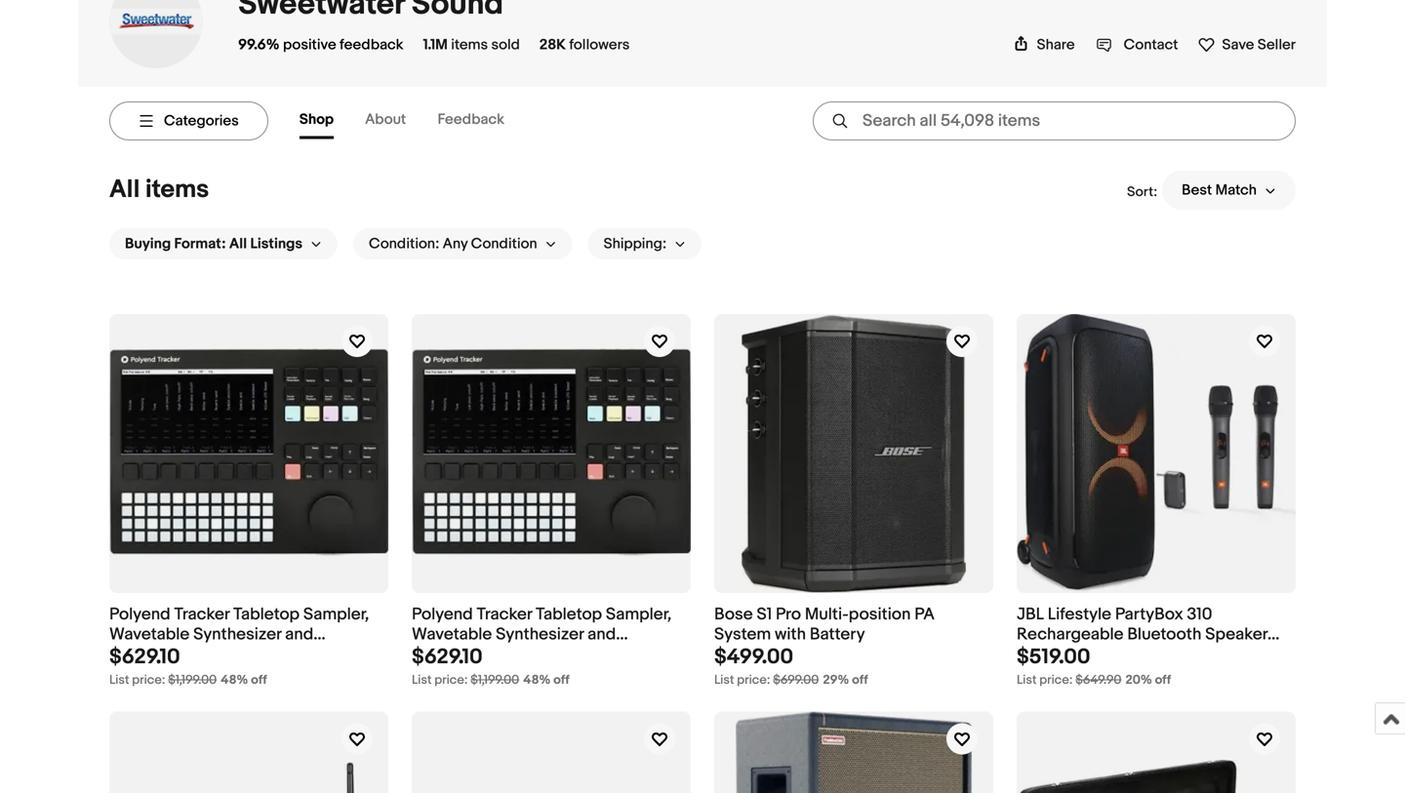 Task type: vqa. For each thing, say whether or not it's contained in the screenshot.


Task type: locate. For each thing, give the bounding box(es) containing it.
310
[[1187, 604, 1212, 625]]

1 sequencer from the left
[[109, 645, 193, 665]]

categories button
[[109, 101, 268, 140]]

list
[[109, 673, 129, 688], [412, 673, 432, 688], [714, 673, 734, 688], [1017, 673, 1037, 688]]

0 horizontal spatial items
[[145, 175, 209, 205]]

system
[[714, 625, 771, 645]]

4 off from the left
[[1155, 673, 1171, 688]]

listings
[[250, 235, 302, 253]]

1 $629.10 from the left
[[109, 644, 180, 670]]

0 vertical spatial all
[[109, 175, 140, 205]]

0 horizontal spatial with
[[775, 625, 806, 645]]

1 horizontal spatial polyend tracker tabletop sampler, wavetable synthesizer and sequencer - black
[[412, 604, 672, 665]]

with right s1
[[775, 625, 806, 645]]

20%
[[1125, 673, 1152, 688]]

4 price: from the left
[[1039, 673, 1073, 688]]

1 price: from the left
[[132, 673, 165, 688]]

$629.10 for 1st polyend tracker tabletop sampler, wavetable synthesizer and sequencer - black button from the right
[[412, 644, 483, 670]]

shipping:
[[604, 235, 667, 253]]

items
[[451, 36, 488, 54], [145, 175, 209, 205]]

1 horizontal spatial all
[[229, 235, 247, 253]]

2 polyend tracker tabletop sampler, wavetable synthesizer and sequencer - black from the left
[[412, 604, 672, 665]]

match
[[1215, 181, 1257, 199]]

0 horizontal spatial all
[[109, 175, 140, 205]]

1 48% from the left
[[221, 673, 248, 688]]

0 horizontal spatial polyend tracker tabletop sampler, wavetable synthesizer and sequencer - black : quick view image
[[109, 349, 388, 558]]

$629.10 list price: $1,199.00 48% off for second polyend tracker tabletop sampler, wavetable synthesizer and sequencer - black button from right
[[109, 644, 267, 688]]

1 horizontal spatial items
[[451, 36, 488, 54]]

48%
[[221, 673, 248, 688], [523, 673, 551, 688]]

2 $629.10 list price: $1,199.00 48% off from the left
[[412, 644, 569, 688]]

1 horizontal spatial and
[[588, 625, 616, 645]]

-
[[196, 645, 203, 665], [499, 645, 505, 665]]

0 horizontal spatial tabletop
[[233, 604, 300, 625]]

s1
[[757, 604, 772, 625]]

1 horizontal spatial with
[[1017, 645, 1048, 665]]

polyend for second polyend tracker tabletop sampler, wavetable synthesizer and sequencer - black button from right
[[109, 604, 170, 625]]

off
[[251, 673, 267, 688], [553, 673, 569, 688], [852, 673, 868, 688], [1155, 673, 1171, 688]]

0 horizontal spatial polyend tracker tabletop sampler, wavetable synthesizer and sequencer - black
[[109, 604, 369, 665]]

0 horizontal spatial wavetable
[[109, 625, 190, 645]]

2 $1,199.00 from the left
[[471, 673, 519, 688]]

with for $519.00
[[1017, 645, 1048, 665]]

1 sampler, from the left
[[303, 604, 369, 625]]

and for 1st polyend tracker tabletop sampler, wavetable synthesizer and sequencer - black button from the right
[[588, 625, 616, 645]]

with left light
[[1017, 645, 1048, 665]]

4 list from the left
[[1017, 673, 1037, 688]]

1 horizontal spatial $629.10
[[412, 644, 483, 670]]

list for second polyend tracker tabletop sampler, wavetable synthesizer and sequencer - black button from right
[[109, 673, 129, 688]]

1 off from the left
[[251, 673, 267, 688]]

best match
[[1182, 181, 1257, 199]]

1 synthesizer from the left
[[193, 625, 281, 645]]

1 horizontal spatial polyend tracker tabletop sampler, wavetable synthesizer and sequencer - black button
[[412, 604, 691, 665]]

$519.00
[[1017, 644, 1090, 670]]

1 vertical spatial all
[[229, 235, 247, 253]]

all up buying at top
[[109, 175, 140, 205]]

any
[[443, 235, 468, 253]]

list for bose s1 pro multi-position pa system with battery 'button'
[[714, 673, 734, 688]]

and
[[285, 625, 313, 645], [588, 625, 616, 645], [1151, 645, 1179, 665]]

0 horizontal spatial $629.10 list price: $1,199.00 48% off
[[109, 644, 267, 688]]

1 horizontal spatial polyend
[[412, 604, 473, 625]]

$649.90
[[1076, 673, 1122, 688]]

1 horizontal spatial -
[[499, 645, 505, 665]]

wavetable
[[109, 625, 190, 645], [412, 625, 492, 645]]

1 horizontal spatial synthesizer
[[496, 625, 584, 645]]

off for bose s1 pro multi-position pa system with battery 'button'
[[852, 673, 868, 688]]

all right format:
[[229, 235, 247, 253]]

price: inside the $519.00 list price: $649.90 20% off
[[1039, 673, 1073, 688]]

share button
[[1013, 36, 1075, 54]]

2 sequencer from the left
[[412, 645, 495, 665]]

items right 1.1m
[[451, 36, 488, 54]]

gator economy wood case - solidbody electric guitar : quick view image
[[1017, 760, 1296, 793]]

2 polyend from the left
[[412, 604, 473, 625]]

condition: any condition
[[369, 235, 537, 253]]

1 horizontal spatial tracker
[[477, 604, 532, 625]]

synthesizer
[[193, 625, 281, 645], [496, 625, 584, 645]]

price: inside $499.00 list price: $699.00 29% off
[[737, 673, 770, 688]]

categories
[[164, 112, 239, 130]]

2 polyend tracker tabletop sampler, wavetable synthesizer and sequencer - black : quick view image from the left
[[412, 349, 691, 558]]

0 horizontal spatial -
[[196, 645, 203, 665]]

0 horizontal spatial sampler,
[[303, 604, 369, 625]]

0 horizontal spatial tracker
[[174, 604, 230, 625]]

tabletop for 1st polyend tracker tabletop sampler, wavetable synthesizer and sequencer - black button from the right
[[536, 604, 602, 625]]

with
[[775, 625, 806, 645], [1017, 645, 1048, 665]]

2 tracker from the left
[[477, 604, 532, 625]]

best
[[1182, 181, 1212, 199]]

pro
[[776, 604, 801, 625]]

items up format:
[[145, 175, 209, 205]]

2 $629.10 from the left
[[412, 644, 483, 670]]

with inside bose s1 pro multi-position pa system with battery
[[775, 625, 806, 645]]

2 sampler, from the left
[[606, 604, 672, 625]]

0 vertical spatial items
[[451, 36, 488, 54]]

1 black from the left
[[206, 645, 248, 665]]

rechargeable
[[1017, 625, 1124, 645]]

buying format: all listings button
[[109, 228, 338, 259]]

1 tracker from the left
[[174, 604, 230, 625]]

sampler,
[[303, 604, 369, 625], [606, 604, 672, 625]]

$1,199.00
[[168, 673, 217, 688], [471, 673, 519, 688]]

bose s1 pro multi-position pa system with battery button
[[714, 604, 993, 645]]

list for 1st polyend tracker tabletop sampler, wavetable synthesizer and sequencer - black button from the right
[[412, 673, 432, 688]]

3 list from the left
[[714, 673, 734, 688]]

$499.00 list price: $699.00 29% off
[[714, 644, 868, 688]]

0 horizontal spatial and
[[285, 625, 313, 645]]

2 price: from the left
[[434, 673, 468, 688]]

buying format: all listings
[[125, 235, 302, 253]]

2 polyend tracker tabletop sampler, wavetable synthesizer and sequencer - black button from the left
[[412, 604, 691, 665]]

0 horizontal spatial sequencer
[[109, 645, 193, 665]]

black
[[206, 645, 248, 665], [509, 645, 551, 665]]

1 horizontal spatial sequencer
[[412, 645, 495, 665]]

2 list from the left
[[412, 673, 432, 688]]

$519.00 list price: $649.90 20% off
[[1017, 644, 1171, 688]]

0 horizontal spatial black
[[206, 645, 248, 665]]

1 horizontal spatial wavetable
[[412, 625, 492, 645]]

polyend tracker tabletop sampler, wavetable synthesizer and sequencer - black : quick view image
[[109, 349, 388, 558], [412, 349, 691, 558]]

feedback
[[340, 36, 403, 54]]

2 horizontal spatial and
[[1151, 645, 1179, 665]]

tab list
[[299, 103, 536, 139]]

0 horizontal spatial polyend tracker tabletop sampler, wavetable synthesizer and sequencer - black button
[[109, 604, 388, 665]]

2 black from the left
[[509, 645, 551, 665]]

contact
[[1124, 36, 1178, 54]]

condition
[[471, 235, 537, 253]]

list inside $499.00 list price: $699.00 29% off
[[714, 673, 734, 688]]

2 wavetable from the left
[[412, 625, 492, 645]]

polyend
[[109, 604, 170, 625], [412, 604, 473, 625]]

sequencer
[[109, 645, 193, 665], [412, 645, 495, 665]]

price: for jbl lifestyle partybox 310 rechargeable bluetooth speaker with light effects and button
[[1039, 673, 1073, 688]]

speaker
[[1205, 625, 1267, 645]]

2 - from the left
[[499, 645, 505, 665]]

all
[[109, 175, 140, 205], [229, 235, 247, 253]]

all inside buying format: all listings dropdown button
[[229, 235, 247, 253]]

0 horizontal spatial synthesizer
[[193, 625, 281, 645]]

1 $629.10 list price: $1,199.00 48% off from the left
[[109, 644, 267, 688]]

1 horizontal spatial 48%
[[523, 673, 551, 688]]

price:
[[132, 673, 165, 688], [434, 673, 468, 688], [737, 673, 770, 688], [1039, 673, 1073, 688]]

1 vertical spatial items
[[145, 175, 209, 205]]

2 48% from the left
[[523, 673, 551, 688]]

$629.10
[[109, 644, 180, 670], [412, 644, 483, 670]]

2 synthesizer from the left
[[496, 625, 584, 645]]

tracker
[[174, 604, 230, 625], [477, 604, 532, 625]]

1 horizontal spatial sampler,
[[606, 604, 672, 625]]

condition: any condition button
[[353, 228, 572, 259]]

2 off from the left
[[553, 673, 569, 688]]

tracker for 1st polyend tracker tabletop sampler, wavetable synthesizer and sequencer - black button from the right
[[477, 604, 532, 625]]

off inside $499.00 list price: $699.00 29% off
[[852, 673, 868, 688]]

effects
[[1093, 645, 1147, 665]]

polyend tracker tabletop sampler, wavetable synthesizer and sequencer - black button
[[109, 604, 388, 665], [412, 604, 691, 665]]

0 horizontal spatial polyend
[[109, 604, 170, 625]]

$629.10 list price: $1,199.00 48% off
[[109, 644, 267, 688], [412, 644, 569, 688]]

3 price: from the left
[[737, 673, 770, 688]]

sampler, for 1st polyend tracker tabletop sampler, wavetable synthesizer and sequencer - black button from the right
[[606, 604, 672, 625]]

with inside jbl lifestyle partybox 310 rechargeable bluetooth speaker with light effects and
[[1017, 645, 1048, 665]]

1 wavetable from the left
[[109, 625, 190, 645]]

pa
[[914, 604, 935, 625]]

3 off from the left
[[852, 673, 868, 688]]

sort:
[[1127, 184, 1157, 200]]

jbl
[[1017, 604, 1044, 625]]

off inside the $519.00 list price: $649.90 20% off
[[1155, 673, 1171, 688]]

1 horizontal spatial black
[[509, 645, 551, 665]]

0 horizontal spatial $1,199.00
[[168, 673, 217, 688]]

1 polyend tracker tabletop sampler, wavetable synthesizer and sequencer - black : quick view image from the left
[[109, 349, 388, 558]]

1 horizontal spatial $1,199.00
[[471, 673, 519, 688]]

list inside the $519.00 list price: $649.90 20% off
[[1017, 673, 1037, 688]]

1 polyend from the left
[[109, 604, 170, 625]]

0 horizontal spatial 48%
[[221, 673, 248, 688]]

2 tabletop from the left
[[536, 604, 602, 625]]

29%
[[823, 673, 849, 688]]

1 horizontal spatial tabletop
[[536, 604, 602, 625]]

share
[[1037, 36, 1075, 54]]

followers
[[569, 36, 630, 54]]

1 horizontal spatial $629.10 list price: $1,199.00 48% off
[[412, 644, 569, 688]]

polyend tracker tabletop sampler, wavetable synthesizer and sequencer - black : quick view image for second polyend tracker tabletop sampler, wavetable synthesizer and sequencer - black button from right
[[109, 349, 388, 558]]

1 list from the left
[[109, 673, 129, 688]]

jbl lifestyle partybox 310 rechargeable bluetooth speaker with light effects and
[[1017, 604, 1267, 665]]

1 polyend tracker tabletop sampler, wavetable synthesizer and sequencer - black from the left
[[109, 604, 369, 665]]

tabletop
[[233, 604, 300, 625], [536, 604, 602, 625]]

polyend tracker tabletop sampler, wavetable synthesizer and sequencer - black
[[109, 604, 369, 665], [412, 604, 672, 665]]

1 - from the left
[[196, 645, 203, 665]]

1 horizontal spatial polyend tracker tabletop sampler, wavetable synthesizer and sequencer - black : quick view image
[[412, 349, 691, 558]]

1 tabletop from the left
[[233, 604, 300, 625]]

bose s1 pro multi-position pa system with battery
[[714, 604, 935, 645]]

0 horizontal spatial $629.10
[[109, 644, 180, 670]]



Task type: describe. For each thing, give the bounding box(es) containing it.
format:
[[174, 235, 226, 253]]

- for second polyend tracker tabletop sampler, wavetable synthesizer and sequencer - black button from right
[[196, 645, 203, 665]]

black for 1st polyend tracker tabletop sampler, wavetable synthesizer and sequencer - black button from the right
[[509, 645, 551, 665]]

1 $1,199.00 from the left
[[168, 673, 217, 688]]

behringer x air xr18 18-channel tablet-controlled digital mixer : quick view image
[[109, 762, 388, 793]]

about
[[365, 111, 406, 128]]

polyend tracker tabletop sampler, wavetable synthesizer and sequencer - black for 1st polyend tracker tabletop sampler, wavetable synthesizer and sequencer - black button from the right
[[412, 604, 672, 665]]

$629.10 list price: $1,199.00 48% off for 1st polyend tracker tabletop sampler, wavetable synthesizer and sequencer - black button from the right
[[412, 644, 569, 688]]

bose s1 pro multi-position pa system with battery : quick view image
[[742, 314, 966, 593]]

polyend tracker tabletop sampler, wavetable synthesizer and sequencer - black : quick view image for 1st polyend tracker tabletop sampler, wavetable synthesizer and sequencer - black button from the right
[[412, 349, 691, 558]]

1.1m items sold
[[423, 36, 520, 54]]

off for second polyend tracker tabletop sampler, wavetable synthesizer and sequencer - black button from right
[[251, 673, 267, 688]]

lifestyle
[[1048, 604, 1111, 625]]

99.6% positive feedback
[[238, 36, 403, 54]]

wavetable for 1st polyend tracker tabletop sampler, wavetable synthesizer and sequencer - black button from the right
[[412, 625, 492, 645]]

polyend for 1st polyend tracker tabletop sampler, wavetable synthesizer and sequencer - black button from the right
[[412, 604, 473, 625]]

contact link
[[1096, 36, 1178, 54]]

all items
[[109, 175, 209, 205]]

sweetwater sound image
[[109, 8, 203, 35]]

off for jbl lifestyle partybox 310 rechargeable bluetooth speaker with light effects and button
[[1155, 673, 1171, 688]]

sequencer for 1st polyend tracker tabletop sampler, wavetable synthesizer and sequencer - black button from the right
[[412, 645, 495, 665]]

price: for bose s1 pro multi-position pa system with battery 'button'
[[737, 673, 770, 688]]

bluetooth
[[1127, 625, 1201, 645]]

best match button
[[1162, 171, 1296, 210]]

polyend tracker tabletop sampler, wavetable synthesizer and sequencer - black for second polyend tracker tabletop sampler, wavetable synthesizer and sequencer - black button from right
[[109, 604, 369, 665]]

99.6%
[[238, 36, 280, 54]]

sampler, for second polyend tracker tabletop sampler, wavetable synthesizer and sequencer - black button from right
[[303, 604, 369, 625]]

28k followers
[[539, 36, 630, 54]]

jbl lifestyle partybox 310 rechargeable bluetooth speaker with light effects and : quick view image
[[1017, 314, 1296, 593]]

partybox
[[1115, 604, 1183, 625]]

price: for 1st polyend tracker tabletop sampler, wavetable synthesizer and sequencer - black button from the right
[[434, 673, 468, 688]]

bose
[[714, 604, 753, 625]]

list for jbl lifestyle partybox 310 rechargeable bluetooth speaker with light effects and button
[[1017, 673, 1037, 688]]

wavetable for second polyend tracker tabletop sampler, wavetable synthesizer and sequencer - black button from right
[[109, 625, 190, 645]]

$699.00
[[773, 673, 819, 688]]

price: for second polyend tracker tabletop sampler, wavetable synthesizer and sequencer - black button from right
[[132, 673, 165, 688]]

and inside jbl lifestyle partybox 310 rechargeable bluetooth speaker with light effects and
[[1151, 645, 1179, 665]]

condition:
[[369, 235, 439, 253]]

$629.10 for second polyend tracker tabletop sampler, wavetable synthesizer and sequencer - black button from right
[[109, 644, 180, 670]]

save seller button
[[1198, 32, 1296, 54]]

sold
[[491, 36, 520, 54]]

save
[[1222, 36, 1254, 54]]

tracker for second polyend tracker tabletop sampler, wavetable synthesizer and sequencer - black button from right
[[174, 604, 230, 625]]

and for second polyend tracker tabletop sampler, wavetable synthesizer and sequencer - black button from right
[[285, 625, 313, 645]]

shipping: button
[[588, 228, 702, 259]]

tab list containing shop
[[299, 103, 536, 139]]

sequencer for second polyend tracker tabletop sampler, wavetable synthesizer and sequencer - black button from right
[[109, 645, 193, 665]]

tabletop for second polyend tracker tabletop sampler, wavetable synthesizer and sequencer - black button from right
[[233, 604, 300, 625]]

off for 1st polyend tracker tabletop sampler, wavetable synthesizer and sequencer - black button from the right
[[553, 673, 569, 688]]

items for all
[[145, 175, 209, 205]]

multi-
[[805, 604, 849, 625]]

feedback
[[438, 111, 504, 128]]

Search all 54,098 items field
[[813, 101, 1296, 140]]

28k
[[539, 36, 566, 54]]

jbl lifestyle partybox 310 rechargeable bluetooth speaker with light effects and button
[[1017, 604, 1296, 665]]

1 polyend tracker tabletop sampler, wavetable synthesizer and sequencer - black button from the left
[[109, 604, 388, 665]]

shop
[[299, 111, 334, 128]]

items for 1.1m
[[451, 36, 488, 54]]

buying
[[125, 235, 171, 253]]

$499.00
[[714, 644, 793, 670]]

positive grid spark cab 140-watt 1 x 10-inch powered guitar cabinet : quick view image
[[736, 712, 972, 793]]

black for second polyend tracker tabletop sampler, wavetable synthesizer and sequencer - black button from right
[[206, 645, 248, 665]]

battery
[[810, 625, 865, 645]]

positive
[[283, 36, 336, 54]]

1.1m
[[423, 36, 448, 54]]

light
[[1052, 645, 1089, 665]]

position
[[849, 604, 911, 625]]

save seller
[[1222, 36, 1296, 54]]

seller
[[1258, 36, 1296, 54]]

- for 1st polyend tracker tabletop sampler, wavetable synthesizer and sequencer - black button from the right
[[499, 645, 505, 665]]

with for $499.00
[[775, 625, 806, 645]]



